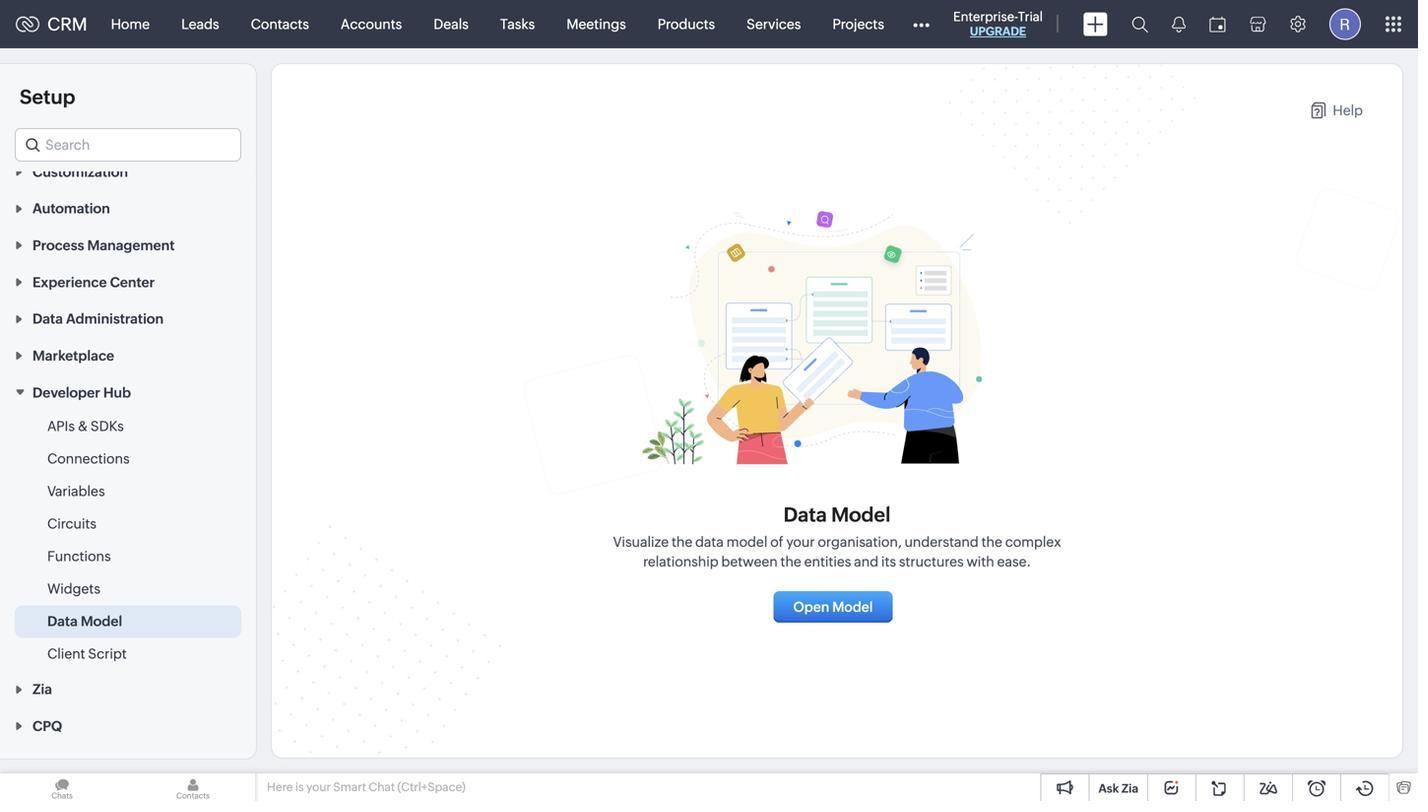 Task type: locate. For each thing, give the bounding box(es) containing it.
data inside dropdown button
[[33, 311, 63, 327]]

create menu element
[[1072, 0, 1120, 48]]

deals
[[434, 16, 469, 32]]

the
[[672, 534, 693, 550], [982, 534, 1003, 550], [781, 554, 802, 570]]

process management
[[33, 237, 175, 253]]

zia button
[[0, 670, 256, 707]]

connections
[[47, 451, 130, 466]]

of
[[771, 534, 784, 550]]

process management button
[[0, 226, 256, 263]]

home
[[111, 16, 150, 32]]

help
[[1334, 102, 1364, 118]]

here
[[267, 780, 293, 794]]

home link
[[95, 0, 166, 48]]

setup
[[20, 86, 75, 108]]

model inside button
[[833, 599, 874, 615]]

your right of
[[787, 534, 815, 550]]

1 horizontal spatial zia
[[1122, 782, 1139, 795]]

data up 'client'
[[47, 613, 78, 629]]

functions link
[[47, 546, 111, 566]]

data model visualize the data model of your organisation, understand the complex relationship between the entities and its structures with ease.
[[613, 504, 1062, 570]]

model inside data model visualize the data model of your organisation, understand the complex relationship between the entities and its structures with ease.
[[832, 504, 891, 526]]

data model image
[[640, 196, 1035, 471]]

meetings
[[567, 16, 626, 32]]

developer
[[33, 385, 100, 400]]

the up with
[[982, 534, 1003, 550]]

data inside developer hub region
[[47, 613, 78, 629]]

your
[[787, 534, 815, 550], [306, 780, 331, 794]]

enterprise-
[[954, 9, 1018, 24]]

developer hub button
[[0, 373, 256, 410]]

0 horizontal spatial zia
[[33, 682, 52, 697]]

zia up cpq
[[33, 682, 52, 697]]

the down of
[[781, 554, 802, 570]]

0 horizontal spatial the
[[672, 534, 693, 550]]

model up script
[[81, 613, 122, 629]]

0 vertical spatial your
[[787, 534, 815, 550]]

products link
[[642, 0, 731, 48]]

complex
[[1006, 534, 1062, 550]]

zia
[[33, 682, 52, 697], [1122, 782, 1139, 795]]

client
[[47, 646, 85, 662]]

data for data model visualize the data model of your organisation, understand the complex relationship between the entities and its structures with ease.
[[784, 504, 827, 526]]

ask zia
[[1099, 782, 1139, 795]]

1 horizontal spatial the
[[781, 554, 802, 570]]

structures
[[899, 554, 964, 570]]

sdks
[[91, 418, 124, 434]]

apis & sdks
[[47, 418, 124, 434]]

customization
[[33, 164, 128, 180]]

between
[[722, 554, 778, 570]]

signals image
[[1173, 16, 1186, 33]]

None field
[[15, 128, 241, 162]]

management
[[87, 237, 175, 253]]

cpq button
[[0, 707, 256, 744]]

model for data model visualize the data model of your organisation, understand the complex relationship between the entities and its structures with ease.
[[832, 504, 891, 526]]

Search text field
[[16, 129, 240, 161]]

marketplace
[[33, 348, 114, 364]]

client script link
[[47, 644, 127, 664]]

0 vertical spatial zia
[[33, 682, 52, 697]]

0 vertical spatial data
[[33, 311, 63, 327]]

tasks
[[500, 16, 535, 32]]

model for open model
[[833, 599, 874, 615]]

crm
[[47, 14, 87, 34]]

1 vertical spatial your
[[306, 780, 331, 794]]

the up the relationship
[[672, 534, 693, 550]]

signals element
[[1161, 0, 1198, 48]]

your right is
[[306, 780, 331, 794]]

model up organisation, at right
[[832, 504, 891, 526]]

understand
[[905, 534, 979, 550]]

zia right ask at the right of page
[[1122, 782, 1139, 795]]

model inside developer hub region
[[81, 613, 122, 629]]

projects link
[[817, 0, 901, 48]]

crm link
[[16, 14, 87, 34]]

widgets link
[[47, 579, 100, 598]]

2 horizontal spatial the
[[982, 534, 1003, 550]]

data for data administration
[[33, 311, 63, 327]]

data inside data model visualize the data model of your organisation, understand the complex relationship between the entities and its structures with ease.
[[784, 504, 827, 526]]

organisation,
[[818, 534, 902, 550]]

cpq
[[33, 718, 62, 734]]

model right "open"
[[833, 599, 874, 615]]

1 horizontal spatial your
[[787, 534, 815, 550]]

calendar image
[[1210, 16, 1227, 32]]

2 vertical spatial data
[[47, 613, 78, 629]]

data down "experience"
[[33, 311, 63, 327]]

is
[[296, 780, 304, 794]]

data up entities
[[784, 504, 827, 526]]

1 vertical spatial data
[[784, 504, 827, 526]]



Task type: vqa. For each thing, say whether or not it's contained in the screenshot.
Create Menu image
yes



Task type: describe. For each thing, give the bounding box(es) containing it.
tasks link
[[485, 0, 551, 48]]

and
[[855, 554, 879, 570]]

search image
[[1132, 16, 1149, 33]]

ask
[[1099, 782, 1120, 795]]

accounts link
[[325, 0, 418, 48]]

profile element
[[1318, 0, 1374, 48]]

here is your smart chat (ctrl+space)
[[267, 780, 466, 794]]

accounts
[[341, 16, 402, 32]]

relationship
[[644, 554, 719, 570]]

experience center button
[[0, 263, 256, 300]]

marketplace button
[[0, 337, 256, 373]]

your inside data model visualize the data model of your organisation, understand the complex relationship between the entities and its structures with ease.
[[787, 534, 815, 550]]

enterprise-trial upgrade
[[954, 9, 1044, 38]]

logo image
[[16, 16, 39, 32]]

variables link
[[47, 481, 105, 501]]

center
[[110, 274, 155, 290]]

data
[[696, 534, 724, 550]]

with
[[967, 554, 995, 570]]

automation button
[[0, 190, 256, 226]]

chats image
[[0, 774, 124, 801]]

open model
[[794, 599, 874, 615]]

data administration button
[[0, 300, 256, 337]]

leads
[[181, 16, 219, 32]]

&
[[78, 418, 88, 434]]

visualize
[[613, 534, 669, 550]]

circuits
[[47, 516, 97, 531]]

open
[[794, 599, 830, 615]]

model
[[727, 534, 768, 550]]

hub
[[103, 385, 131, 400]]

deals link
[[418, 0, 485, 48]]

products
[[658, 16, 716, 32]]

Other Modules field
[[901, 8, 943, 40]]

entities
[[805, 554, 852, 570]]

chat
[[369, 780, 395, 794]]

profile image
[[1330, 8, 1362, 40]]

smart
[[333, 780, 367, 794]]

apis & sdks link
[[47, 416, 124, 436]]

customization button
[[0, 153, 256, 190]]

data model link
[[47, 611, 122, 631]]

0 horizontal spatial your
[[306, 780, 331, 794]]

its
[[882, 554, 897, 570]]

upgrade
[[970, 25, 1027, 38]]

process
[[33, 237, 84, 253]]

experience center
[[33, 274, 155, 290]]

(ctrl+space)
[[398, 780, 466, 794]]

1 vertical spatial zia
[[1122, 782, 1139, 795]]

ease.
[[998, 554, 1032, 570]]

trial
[[1018, 9, 1044, 24]]

automation
[[33, 201, 110, 216]]

projects
[[833, 16, 885, 32]]

services
[[747, 16, 801, 32]]

script
[[88, 646, 127, 662]]

connections link
[[47, 449, 130, 468]]

client script
[[47, 646, 127, 662]]

experience
[[33, 274, 107, 290]]

contacts image
[[131, 774, 255, 801]]

leads link
[[166, 0, 235, 48]]

administration
[[66, 311, 164, 327]]

data administration
[[33, 311, 164, 327]]

services link
[[731, 0, 817, 48]]

meetings link
[[551, 0, 642, 48]]

widgets
[[47, 581, 100, 597]]

developer hub region
[[0, 410, 256, 670]]

zia inside dropdown button
[[33, 682, 52, 697]]

functions
[[47, 548, 111, 564]]

circuits link
[[47, 514, 97, 533]]

contacts link
[[235, 0, 325, 48]]

open model button
[[774, 591, 893, 623]]

data for data model
[[47, 613, 78, 629]]

contacts
[[251, 16, 309, 32]]

developer hub
[[33, 385, 131, 400]]

apis
[[47, 418, 75, 434]]

create menu image
[[1084, 12, 1109, 36]]

model for data model
[[81, 613, 122, 629]]

search element
[[1120, 0, 1161, 48]]

data model
[[47, 613, 122, 629]]

variables
[[47, 483, 105, 499]]



